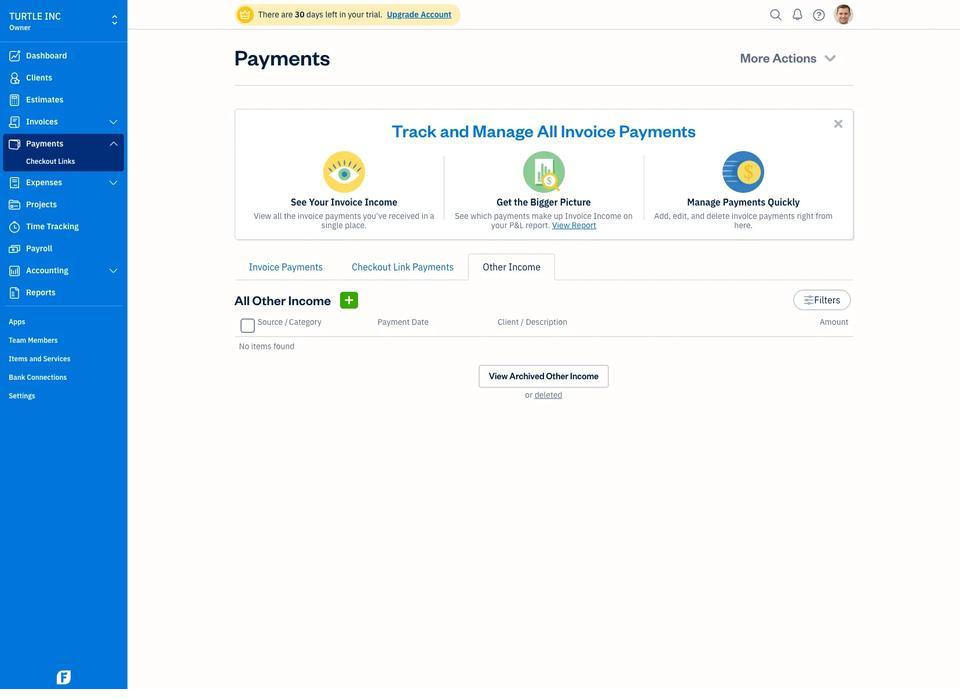 Task type: describe. For each thing, give the bounding box(es) containing it.
time
[[26, 221, 45, 232]]

payroll link
[[3, 239, 124, 260]]

reports
[[26, 287, 56, 298]]

trial.
[[366, 9, 383, 20]]

client
[[498, 317, 519, 327]]

view archived other income
[[489, 371, 599, 382]]

client image
[[8, 72, 21, 84]]

expenses link
[[3, 173, 124, 194]]

project image
[[8, 199, 21, 211]]

invoice payments link
[[234, 254, 337, 280]]

from
[[816, 211, 833, 221]]

make
[[532, 211, 552, 221]]

inc
[[45, 10, 61, 22]]

accounting link
[[3, 261, 124, 282]]

your inside see which payments make up invoice income on your p&l report.
[[491, 220, 507, 231]]

checkout link payments
[[352, 261, 454, 273]]

income inside see which payments make up invoice income on your p&l report.
[[594, 211, 622, 221]]

1 horizontal spatial the
[[514, 196, 528, 208]]

up
[[554, 211, 563, 221]]

close image
[[832, 117, 845, 130]]

apps
[[9, 318, 25, 326]]

place.
[[345, 220, 367, 231]]

payments for income
[[325, 211, 361, 221]]

and for manage
[[440, 119, 469, 141]]

checkout link payments link
[[337, 254, 468, 280]]

freshbooks image
[[54, 671, 73, 685]]

1 vertical spatial other
[[252, 292, 286, 308]]

get
[[497, 196, 512, 208]]

picture
[[560, 196, 591, 208]]

there are 30 days left in your trial. upgrade account
[[258, 9, 452, 20]]

report.
[[526, 220, 550, 231]]

filters button
[[793, 290, 851, 311]]

archived
[[510, 371, 545, 382]]

quickly
[[768, 196, 800, 208]]

invoices link
[[3, 112, 124, 133]]

date
[[412, 317, 429, 327]]

delete
[[707, 211, 730, 221]]

items and services link
[[3, 350, 124, 367]]

payment image
[[8, 138, 21, 150]]

received
[[389, 211, 420, 221]]

left
[[325, 9, 337, 20]]

which
[[470, 211, 492, 221]]

bank
[[9, 373, 25, 382]]

client / description
[[498, 317, 567, 327]]

or
[[525, 390, 533, 400]]

services
[[43, 355, 71, 363]]

/ for description
[[521, 317, 524, 327]]

invoice for payments
[[732, 211, 757, 221]]

tracking
[[47, 221, 79, 232]]

source
[[258, 317, 283, 327]]

on
[[624, 211, 633, 221]]

manage inside manage payments quickly add, edit, and delete invoice payments right from here.
[[687, 196, 721, 208]]

track and manage all invoice payments
[[392, 119, 696, 141]]

members
[[28, 336, 58, 345]]

30
[[295, 9, 305, 20]]

chevron large down image for expenses
[[108, 178, 119, 188]]

settings image
[[804, 293, 814, 307]]

payments link
[[3, 134, 124, 155]]

payroll
[[26, 243, 52, 254]]

chevron large down image for accounting
[[108, 267, 119, 276]]

0 vertical spatial other
[[483, 261, 506, 273]]

and inside manage payments quickly add, edit, and delete invoice payments right from here.
[[691, 211, 705, 221]]

bigger
[[530, 196, 558, 208]]

expenses
[[26, 177, 62, 188]]

settings
[[9, 392, 35, 400]]

money image
[[8, 243, 21, 255]]

amount button
[[820, 317, 849, 327]]

chart image
[[8, 265, 21, 277]]

checkout links link
[[5, 155, 122, 169]]

add,
[[654, 211, 671, 221]]

manage payments quickly add, edit, and delete invoice payments right from here.
[[654, 196, 833, 231]]

report image
[[8, 287, 21, 299]]

payment date button
[[378, 317, 429, 327]]

filters
[[814, 294, 841, 306]]

see which payments make up invoice income on your p&l report.
[[455, 211, 633, 231]]

get the bigger picture
[[497, 196, 591, 208]]

get the bigger picture image
[[523, 151, 565, 193]]

see your invoice income view all the invoice payments you've received in a single place.
[[254, 196, 434, 231]]

invoice for your
[[298, 211, 323, 221]]

all
[[273, 211, 282, 221]]

search image
[[767, 6, 785, 23]]

view for view archived other income
[[489, 371, 508, 382]]

no
[[239, 341, 249, 352]]

timer image
[[8, 221, 21, 233]]

invoice inside see which payments make up invoice income on your p&l report.
[[565, 211, 592, 221]]

connections
[[27, 373, 67, 382]]

payments inside manage payments quickly add, edit, and delete invoice payments right from here.
[[723, 196, 766, 208]]

add new other income entry image
[[344, 293, 355, 307]]

amount
[[820, 317, 849, 327]]

payments inside see which payments make up invoice income on your p&l report.
[[494, 211, 530, 221]]

or deleted
[[525, 390, 562, 400]]

team members link
[[3, 331, 124, 349]]

invoice inside see your invoice income view all the invoice payments you've received in a single place.
[[331, 196, 363, 208]]

payments inside the main element
[[26, 138, 63, 149]]

projects link
[[3, 195, 124, 216]]

team members
[[9, 336, 58, 345]]

bank connections
[[9, 373, 67, 382]]

view for view report
[[552, 220, 570, 231]]



Task type: locate. For each thing, give the bounding box(es) containing it.
view right make
[[552, 220, 570, 231]]

reports link
[[3, 283, 124, 304]]

0 vertical spatial manage
[[473, 119, 534, 141]]

view archived other income link
[[478, 365, 609, 388]]

account
[[421, 9, 452, 20]]

turtle inc owner
[[9, 10, 61, 32]]

checkout for checkout links
[[26, 157, 56, 166]]

source / category
[[258, 317, 322, 327]]

0 horizontal spatial invoice
[[298, 211, 323, 221]]

and inside the main element
[[29, 355, 42, 363]]

single
[[322, 220, 343, 231]]

more
[[740, 49, 770, 65]]

items
[[9, 355, 28, 363]]

bank connections link
[[3, 369, 124, 386]]

chevron large down image down the payroll link
[[108, 267, 119, 276]]

payments down 'your'
[[325, 211, 361, 221]]

estimates
[[26, 94, 63, 105]]

2 horizontal spatial view
[[552, 220, 570, 231]]

checkout
[[26, 157, 56, 166], [352, 261, 391, 273]]

chevron large down image up chevron large down icon
[[108, 118, 119, 127]]

1 horizontal spatial and
[[440, 119, 469, 141]]

other down which
[[483, 261, 506, 273]]

2 horizontal spatial payments
[[759, 211, 795, 221]]

other up the deleted 'link'
[[546, 371, 569, 382]]

payments inside manage payments quickly add, edit, and delete invoice payments right from here.
[[759, 211, 795, 221]]

1 vertical spatial in
[[422, 211, 428, 221]]

more actions button
[[730, 43, 849, 71]]

actions
[[773, 49, 817, 65]]

/
[[285, 317, 288, 327], [521, 317, 524, 327]]

see inside see which payments make up invoice income on your p&l report.
[[455, 211, 469, 221]]

time tracking
[[26, 221, 79, 232]]

and for services
[[29, 355, 42, 363]]

dashboard
[[26, 50, 67, 61]]

1 horizontal spatial payments
[[494, 211, 530, 221]]

all up get the bigger picture
[[537, 119, 558, 141]]

the right all
[[284, 211, 296, 221]]

time tracking link
[[3, 217, 124, 238]]

0 vertical spatial all
[[537, 119, 558, 141]]

and right track
[[440, 119, 469, 141]]

checkout left link
[[352, 261, 391, 273]]

edit,
[[673, 211, 689, 221]]

manage payments quickly image
[[723, 151, 764, 193]]

2 horizontal spatial and
[[691, 211, 705, 221]]

estimates link
[[3, 90, 124, 111]]

0 vertical spatial your
[[348, 9, 364, 20]]

2 vertical spatial and
[[29, 355, 42, 363]]

invoices
[[26, 116, 58, 127]]

see for your
[[291, 196, 307, 208]]

1 horizontal spatial manage
[[687, 196, 721, 208]]

team
[[9, 336, 26, 345]]

3 chevron large down image from the top
[[108, 267, 119, 276]]

income
[[365, 196, 397, 208], [594, 211, 622, 221], [509, 261, 541, 273], [288, 292, 331, 308], [570, 371, 599, 382]]

go to help image
[[810, 6, 828, 23]]

projects
[[26, 199, 57, 210]]

/ right source
[[285, 317, 288, 327]]

dashboard link
[[3, 46, 124, 67]]

1 horizontal spatial see
[[455, 211, 469, 221]]

in right left
[[339, 9, 346, 20]]

1 chevron large down image from the top
[[108, 118, 119, 127]]

your left trial.
[[348, 9, 364, 20]]

1 horizontal spatial checkout
[[352, 261, 391, 273]]

dashboard image
[[8, 50, 21, 62]]

chevron large down image
[[108, 118, 119, 127], [108, 178, 119, 188], [108, 267, 119, 276]]

your
[[348, 9, 364, 20], [491, 220, 507, 231]]

invoice
[[298, 211, 323, 221], [732, 211, 757, 221]]

main element
[[0, 0, 156, 690]]

in inside see your invoice income view all the invoice payments you've received in a single place.
[[422, 211, 428, 221]]

view report
[[552, 220, 596, 231]]

payments down get
[[494, 211, 530, 221]]

owner
[[9, 23, 31, 32]]

/ for category
[[285, 317, 288, 327]]

1 horizontal spatial all
[[537, 119, 558, 141]]

a
[[430, 211, 434, 221]]

1 vertical spatial and
[[691, 211, 705, 221]]

2 vertical spatial other
[[546, 371, 569, 382]]

0 horizontal spatial manage
[[473, 119, 534, 141]]

0 horizontal spatial and
[[29, 355, 42, 363]]

all
[[537, 119, 558, 141], [234, 292, 250, 308]]

in left a
[[422, 211, 428, 221]]

0 vertical spatial the
[[514, 196, 528, 208]]

see left which
[[455, 211, 469, 221]]

1 invoice from the left
[[298, 211, 323, 221]]

payment
[[378, 317, 410, 327]]

no items found
[[239, 341, 295, 352]]

payments inside see your invoice income view all the invoice payments you've received in a single place.
[[325, 211, 361, 221]]

2 chevron large down image from the top
[[108, 178, 119, 188]]

/ right 'client'
[[521, 317, 524, 327]]

see for which
[[455, 211, 469, 221]]

view inside see your invoice income view all the invoice payments you've received in a single place.
[[254, 211, 271, 221]]

other
[[483, 261, 506, 273], [252, 292, 286, 308], [546, 371, 569, 382]]

0 vertical spatial see
[[291, 196, 307, 208]]

1 vertical spatial checkout
[[352, 261, 391, 273]]

0 horizontal spatial payments
[[325, 211, 361, 221]]

0 vertical spatial chevron large down image
[[108, 118, 119, 127]]

view left the archived
[[489, 371, 508, 382]]

1 payments from the left
[[325, 211, 361, 221]]

report
[[572, 220, 596, 231]]

deleted link
[[535, 390, 562, 400]]

you've
[[363, 211, 387, 221]]

the right get
[[514, 196, 528, 208]]

checkout inside "link"
[[26, 157, 56, 166]]

the
[[514, 196, 528, 208], [284, 211, 296, 221]]

payments for add,
[[759, 211, 795, 221]]

0 vertical spatial in
[[339, 9, 346, 20]]

0 horizontal spatial see
[[291, 196, 307, 208]]

chevron large down image inside the expenses link
[[108, 178, 119, 188]]

1 vertical spatial see
[[455, 211, 469, 221]]

0 horizontal spatial checkout
[[26, 157, 56, 166]]

chevron large down image down chevron large down icon
[[108, 178, 119, 188]]

notifications image
[[788, 3, 807, 26]]

0 horizontal spatial the
[[284, 211, 296, 221]]

turtle
[[9, 10, 42, 22]]

your left p&l
[[491, 220, 507, 231]]

1 horizontal spatial invoice
[[732, 211, 757, 221]]

invoice image
[[8, 116, 21, 128]]

here.
[[734, 220, 753, 231]]

1 vertical spatial chevron large down image
[[108, 178, 119, 188]]

are
[[281, 9, 293, 20]]

links
[[58, 157, 75, 166]]

other up source
[[252, 292, 286, 308]]

1 horizontal spatial your
[[491, 220, 507, 231]]

0 vertical spatial and
[[440, 119, 469, 141]]

chevron large down image for invoices
[[108, 118, 119, 127]]

payments down quickly
[[759, 211, 795, 221]]

upgrade account link
[[385, 9, 452, 20]]

2 vertical spatial chevron large down image
[[108, 267, 119, 276]]

chevron large down image inside invoices link
[[108, 118, 119, 127]]

invoice inside manage payments quickly add, edit, and delete invoice payments right from here.
[[732, 211, 757, 221]]

1 horizontal spatial view
[[489, 371, 508, 382]]

checkout up expenses
[[26, 157, 56, 166]]

3 payments from the left
[[759, 211, 795, 221]]

1 / from the left
[[285, 317, 288, 327]]

more actions
[[740, 49, 817, 65]]

your
[[309, 196, 329, 208]]

the inside see your invoice income view all the invoice payments you've received in a single place.
[[284, 211, 296, 221]]

chevron large down image
[[108, 139, 119, 148]]

checkout links
[[26, 157, 75, 166]]

clients
[[26, 72, 52, 83]]

invoice inside see your invoice income view all the invoice payments you've received in a single place.
[[298, 211, 323, 221]]

1 horizontal spatial other
[[483, 261, 506, 273]]

checkout for checkout link payments
[[352, 261, 391, 273]]

2 horizontal spatial other
[[546, 371, 569, 382]]

description
[[526, 317, 567, 327]]

payments
[[325, 211, 361, 221], [494, 211, 530, 221], [759, 211, 795, 221]]

payment date
[[378, 317, 429, 327]]

chevrondown image
[[822, 49, 838, 65]]

0 horizontal spatial other
[[252, 292, 286, 308]]

accounting
[[26, 265, 68, 276]]

all up no
[[234, 292, 250, 308]]

clients link
[[3, 68, 124, 89]]

estimate image
[[8, 94, 21, 106]]

1 vertical spatial your
[[491, 220, 507, 231]]

days
[[306, 9, 323, 20]]

1 vertical spatial all
[[234, 292, 250, 308]]

0 horizontal spatial your
[[348, 9, 364, 20]]

and right edit,
[[691, 211, 705, 221]]

category
[[289, 317, 322, 327]]

apps link
[[3, 313, 124, 330]]

1 vertical spatial manage
[[687, 196, 721, 208]]

invoice right "delete"
[[732, 211, 757, 221]]

items and services
[[9, 355, 71, 363]]

and right items
[[29, 355, 42, 363]]

0 horizontal spatial all
[[234, 292, 250, 308]]

1 horizontal spatial /
[[521, 317, 524, 327]]

see your invoice income image
[[323, 151, 365, 193]]

expense image
[[8, 177, 21, 189]]

manage
[[473, 119, 534, 141], [687, 196, 721, 208]]

deleted
[[535, 390, 562, 400]]

1 vertical spatial the
[[284, 211, 296, 221]]

all other income
[[234, 292, 331, 308]]

crown image
[[239, 8, 251, 21]]

0 horizontal spatial /
[[285, 317, 288, 327]]

and
[[440, 119, 469, 141], [691, 211, 705, 221], [29, 355, 42, 363]]

view left all
[[254, 211, 271, 221]]

1 horizontal spatial in
[[422, 211, 428, 221]]

invoice payments
[[249, 261, 323, 273]]

p&l
[[509, 220, 524, 231]]

0 horizontal spatial view
[[254, 211, 271, 221]]

2 / from the left
[[521, 317, 524, 327]]

2 invoice from the left
[[732, 211, 757, 221]]

see left 'your'
[[291, 196, 307, 208]]

2 payments from the left
[[494, 211, 530, 221]]

settings link
[[3, 387, 124, 404]]

0 vertical spatial checkout
[[26, 157, 56, 166]]

0 horizontal spatial in
[[339, 9, 346, 20]]

track
[[392, 119, 437, 141]]

found
[[273, 341, 295, 352]]

there
[[258, 9, 279, 20]]

invoice down 'your'
[[298, 211, 323, 221]]

see inside see your invoice income view all the invoice payments you've received in a single place.
[[291, 196, 307, 208]]

income inside see your invoice income view all the invoice payments you've received in a single place.
[[365, 196, 397, 208]]



Task type: vqa. For each thing, say whether or not it's contained in the screenshot.
top the Manage
yes



